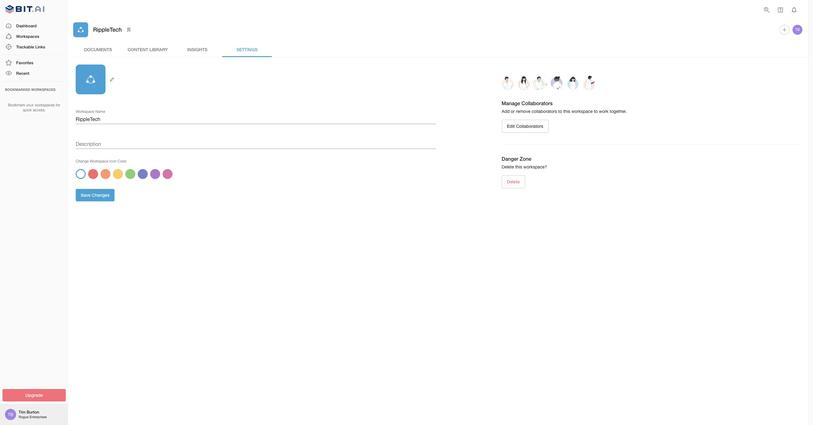 Task type: describe. For each thing, give the bounding box(es) containing it.
remove
[[516, 109, 530, 114]]

danger
[[502, 156, 518, 162]]

enterprises
[[30, 415, 47, 419]]

bookmarked
[[5, 87, 30, 91]]

bookmark
[[8, 103, 25, 107]]

collaborators for manage
[[522, 100, 553, 106]]

work
[[599, 109, 609, 114]]

bookmark your workspaces for quick access.
[[8, 103, 60, 112]]

or
[[511, 109, 515, 114]]

workspace?
[[523, 165, 547, 169]]

content library link
[[123, 42, 173, 57]]

trackable links
[[16, 44, 45, 49]]

Workspace Description text field
[[76, 139, 436, 149]]

2 to from the left
[[594, 109, 598, 114]]

tb inside tb button
[[795, 28, 800, 32]]

settings link
[[222, 42, 272, 57]]

dashboard button
[[0, 20, 68, 31]]

change
[[76, 159, 89, 164]]

upgrade
[[25, 392, 43, 398]]

insights link
[[173, 42, 222, 57]]

tab list containing documents
[[73, 42, 804, 57]]

collaborators
[[532, 109, 557, 114]]

burton
[[27, 410, 39, 415]]

library
[[149, 47, 168, 52]]

delete button
[[502, 175, 525, 188]]

tim burton rogue enterprises
[[19, 410, 47, 419]]

dashboard
[[16, 23, 37, 28]]

change workspace icon color
[[76, 159, 127, 164]]

0 vertical spatial workspace
[[76, 109, 94, 114]]

edit collaborators
[[507, 123, 543, 129]]

for
[[56, 103, 60, 107]]

add
[[502, 109, 510, 114]]

bookmark image
[[125, 26, 133, 34]]

workspaces
[[35, 103, 55, 107]]

edit collaborators button
[[502, 120, 549, 133]]

workspaces
[[31, 87, 56, 91]]

trackable
[[16, 44, 34, 49]]

settings
[[236, 47, 258, 52]]

save
[[81, 192, 91, 198]]



Task type: vqa. For each thing, say whether or not it's contained in the screenshot.
"show wiki" IMAGE
no



Task type: locate. For each thing, give the bounding box(es) containing it.
manage
[[502, 100, 520, 106]]

zone
[[520, 156, 531, 162]]

documents
[[84, 47, 112, 52]]

Workspace Name text field
[[76, 114, 436, 124]]

workspace
[[76, 109, 94, 114], [90, 159, 108, 164]]

together.
[[610, 109, 627, 114]]

delete down danger zone delete this workspace?
[[507, 179, 520, 184]]

edit
[[507, 123, 515, 129]]

workspace left name
[[76, 109, 94, 114]]

tab list
[[73, 42, 804, 57]]

tb button
[[792, 24, 804, 36]]

manage collaborators add or remove collaborators to this workspace to work together.
[[502, 100, 627, 114]]

favorites
[[16, 60, 33, 65]]

1 vertical spatial this
[[515, 165, 522, 169]]

1 horizontal spatial tb
[[795, 28, 800, 32]]

tb
[[795, 28, 800, 32], [8, 412, 13, 417]]

icon
[[109, 159, 117, 164]]

content library
[[128, 47, 168, 52]]

0 horizontal spatial this
[[515, 165, 522, 169]]

collaborators
[[522, 100, 553, 106], [516, 123, 543, 129]]

1 vertical spatial delete
[[507, 179, 520, 184]]

0 vertical spatial tb
[[795, 28, 800, 32]]

0 vertical spatial this
[[563, 109, 570, 114]]

to right collaborators
[[558, 109, 562, 114]]

quick
[[23, 108, 32, 112]]

favorites button
[[0, 57, 68, 68]]

this left the workspace
[[563, 109, 570, 114]]

your
[[26, 103, 34, 107]]

name
[[95, 109, 105, 114]]

workspaces
[[16, 34, 39, 39]]

0 horizontal spatial to
[[558, 109, 562, 114]]

1 vertical spatial tb
[[8, 412, 13, 417]]

bookmarked workspaces
[[5, 87, 56, 91]]

workspace left icon
[[90, 159, 108, 164]]

workspace
[[572, 109, 593, 114]]

collaborators down "remove"
[[516, 123, 543, 129]]

1 horizontal spatial this
[[563, 109, 570, 114]]

tim
[[19, 410, 25, 415]]

1 vertical spatial collaborators
[[516, 123, 543, 129]]

save changes
[[81, 192, 110, 198]]

trackable links button
[[0, 42, 68, 52]]

content
[[128, 47, 148, 52]]

save changes button
[[76, 189, 115, 202]]

this down zone
[[515, 165, 522, 169]]

0 vertical spatial delete
[[502, 165, 514, 169]]

delete down danger
[[502, 165, 514, 169]]

delete
[[502, 165, 514, 169], [507, 179, 520, 184]]

0 horizontal spatial tb
[[8, 412, 13, 417]]

insights
[[187, 47, 207, 52]]

recent
[[16, 71, 29, 76]]

to
[[558, 109, 562, 114], [594, 109, 598, 114]]

1 vertical spatial workspace
[[90, 159, 108, 164]]

0 vertical spatial collaborators
[[522, 100, 553, 106]]

this inside manage collaborators add or remove collaborators to this workspace to work together.
[[563, 109, 570, 114]]

recent button
[[0, 68, 68, 79]]

rogue
[[19, 415, 29, 419]]

collaborators up collaborators
[[522, 100, 553, 106]]

documents link
[[73, 42, 123, 57]]

1 horizontal spatial to
[[594, 109, 598, 114]]

this inside danger zone delete this workspace?
[[515, 165, 522, 169]]

upgrade button
[[2, 389, 66, 402]]

delete inside button
[[507, 179, 520, 184]]

delete inside danger zone delete this workspace?
[[502, 165, 514, 169]]

collaborators inside manage collaborators add or remove collaborators to this workspace to work together.
[[522, 100, 553, 106]]

color
[[118, 159, 127, 164]]

access.
[[33, 108, 46, 112]]

links
[[35, 44, 45, 49]]

collaborators for edit
[[516, 123, 543, 129]]

1 to from the left
[[558, 109, 562, 114]]

collaborators inside button
[[516, 123, 543, 129]]

changes
[[92, 192, 110, 198]]

this
[[563, 109, 570, 114], [515, 165, 522, 169]]

workspace name
[[76, 109, 105, 114]]

workspaces button
[[0, 31, 68, 42]]

danger zone delete this workspace?
[[502, 156, 547, 169]]

rippletech
[[93, 26, 122, 33]]

to left work
[[594, 109, 598, 114]]



